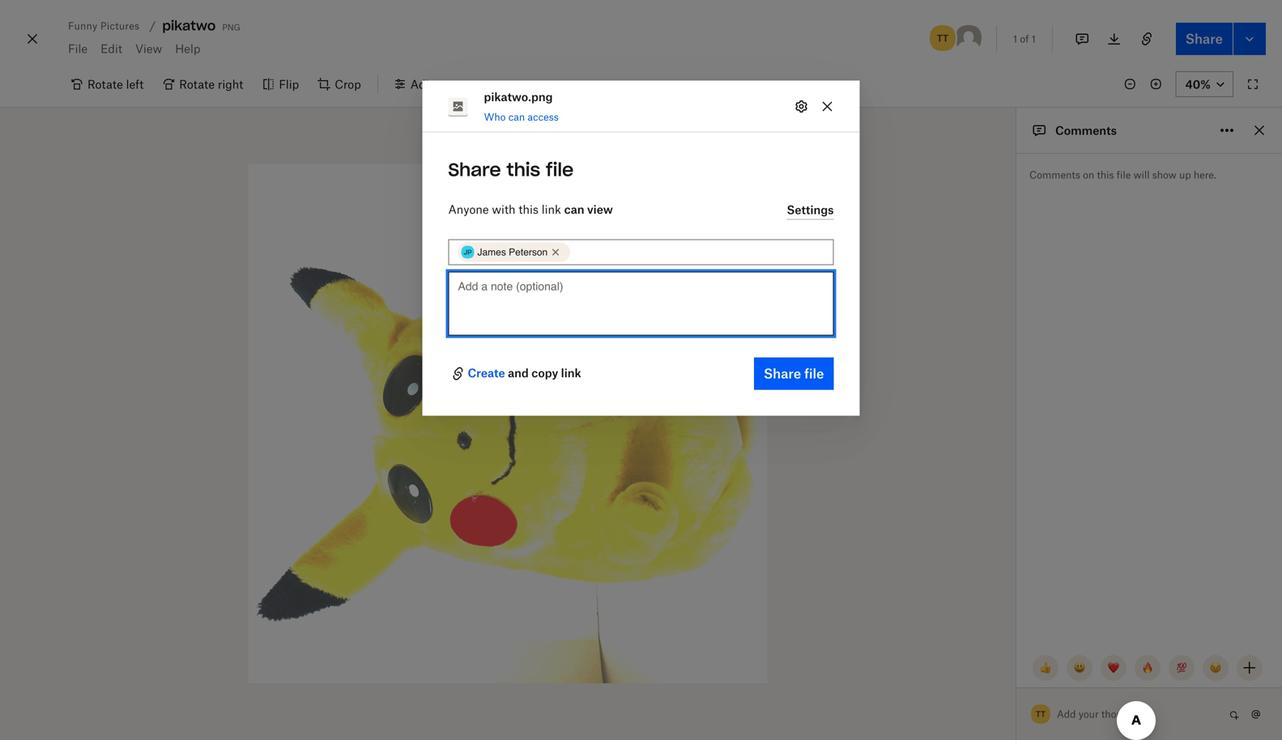 Task type: vqa. For each thing, say whether or not it's contained in the screenshot.
list item
no



Task type: describe. For each thing, give the bounding box(es) containing it.
2 1 from the left
[[1032, 33, 1036, 45]]

can inside pikatwo.png who can access
[[509, 111, 525, 123]]

create link
[[468, 364, 505, 384]]

😃
[[1075, 662, 1086, 675]]

1 1 from the left
[[1014, 33, 1018, 45]]

share file
[[764, 366, 825, 382]]

link for this
[[542, 203, 561, 216]]

link for copy
[[561, 366, 582, 380]]

comments for comments on this file will show up here.
[[1030, 169, 1081, 181]]

❤️ button
[[1101, 656, 1127, 682]]

comments on this file will show up here.
[[1030, 169, 1217, 181]]

and
[[508, 366, 529, 380]]

of
[[1021, 33, 1030, 45]]

/
[[149, 19, 156, 33]]

share button
[[1177, 23, 1233, 55]]

😣 button
[[1204, 656, 1229, 682]]

pikatwo.png
[[484, 90, 553, 104]]

1 vertical spatial can
[[565, 203, 585, 216]]

/ pikatwo png
[[149, 17, 241, 34]]

access
[[528, 111, 559, 123]]

thoughts
[[1102, 709, 1143, 721]]

here.
[[1194, 169, 1217, 181]]

who can access link
[[484, 111, 559, 123]]

who
[[484, 111, 506, 123]]

🔥
[[1143, 662, 1154, 675]]

png
[[222, 19, 241, 33]]

up
[[1180, 169, 1192, 181]]

close image
[[23, 26, 42, 52]]

peterson
[[509, 247, 548, 258]]

share for share file
[[764, 366, 802, 382]]

👍
[[1041, 662, 1052, 675]]

share file button
[[754, 358, 834, 390]]

will
[[1134, 169, 1150, 181]]

settings
[[787, 203, 834, 217]]

add
[[1058, 709, 1077, 721]]

create and copy link
[[468, 366, 582, 380]]

james
[[478, 247, 506, 258]]

❤️
[[1109, 662, 1120, 675]]

add your thoughts image
[[1058, 706, 1212, 724]]

terry turtle image
[[929, 24, 958, 53]]

😣
[[1211, 662, 1222, 675]]



Task type: locate. For each thing, give the bounding box(es) containing it.
this right on
[[1098, 169, 1115, 181]]

1 vertical spatial comments
[[1030, 169, 1081, 181]]

pikatwo.png who can access
[[484, 90, 559, 123]]

jp
[[464, 248, 472, 256]]

1 right of
[[1032, 33, 1036, 45]]

copy
[[532, 366, 559, 380]]

0 vertical spatial link
[[542, 203, 561, 216]]

comments
[[1056, 124, 1118, 137], [1030, 169, 1081, 181]]

1
[[1014, 33, 1018, 45], [1032, 33, 1036, 45]]

file inside share file button
[[805, 366, 825, 382]]

this for anyone with this link can view
[[519, 203, 539, 216]]

1 horizontal spatial 1
[[1032, 33, 1036, 45]]

close right sidebar image
[[1251, 121, 1270, 140]]

0 horizontal spatial share
[[449, 158, 501, 181]]

Add a note (optional) text field
[[449, 272, 834, 336]]

comments up on
[[1056, 124, 1118, 137]]

can left view on the top of the page
[[565, 203, 585, 216]]

share this file
[[449, 158, 574, 181]]

0 horizontal spatial 1
[[1014, 33, 1018, 45]]

pikatwo
[[162, 17, 216, 34]]

on
[[1084, 169, 1095, 181]]

share inside share file button
[[764, 366, 802, 382]]

maria williams image
[[955, 24, 984, 53]]

add your thoughts
[[1058, 709, 1143, 721]]

0 vertical spatial comments
[[1056, 124, 1118, 137]]

sharing modal dialog
[[423, 81, 860, 546]]

this for comments on this file will show up here.
[[1098, 169, 1115, 181]]

💯 button
[[1169, 656, 1195, 682]]

share for share this file
[[449, 158, 501, 181]]

settings button
[[787, 201, 834, 220]]

link
[[542, 203, 561, 216], [561, 366, 582, 380]]

anyone with this link can view
[[449, 203, 613, 216]]

Add your thoughts text field
[[1058, 702, 1225, 728]]

comments left on
[[1030, 169, 1081, 181]]

2 horizontal spatial share
[[1186, 31, 1224, 47]]

0 horizontal spatial can
[[509, 111, 525, 123]]

0 vertical spatial can
[[509, 111, 525, 123]]

👍 button
[[1033, 656, 1059, 682]]

💯
[[1177, 662, 1188, 675]]

with
[[492, 203, 516, 216]]

2 vertical spatial share
[[764, 366, 802, 382]]

share
[[1186, 31, 1224, 47], [449, 158, 501, 181], [764, 366, 802, 382]]

create
[[468, 366, 505, 380]]

1 horizontal spatial file
[[805, 366, 825, 382]]

comments for comments
[[1056, 124, 1118, 137]]

1 vertical spatial share
[[449, 158, 501, 181]]

can down pikatwo.png
[[509, 111, 525, 123]]

your
[[1079, 709, 1100, 721]]

link right copy
[[561, 366, 582, 380]]

share inside share button
[[1186, 31, 1224, 47]]

1 vertical spatial link
[[561, 366, 582, 380]]

this right with
[[519, 203, 539, 216]]

1 horizontal spatial share
[[764, 366, 802, 382]]

1 left of
[[1014, 33, 1018, 45]]

can
[[509, 111, 525, 123], [565, 203, 585, 216]]

2 horizontal spatial file
[[1117, 169, 1132, 181]]

1 of 1
[[1014, 33, 1036, 45]]

view
[[588, 203, 613, 216]]

jp james peterson
[[464, 247, 548, 258]]

show
[[1153, 169, 1177, 181]]

link right with
[[542, 203, 561, 216]]

😃 button
[[1067, 656, 1093, 682]]

file
[[546, 158, 574, 181], [1117, 169, 1132, 181], [805, 366, 825, 382]]

anyone
[[449, 203, 489, 216]]

1 horizontal spatial can
[[565, 203, 585, 216]]

0 vertical spatial share
[[1186, 31, 1224, 47]]

this
[[507, 158, 541, 181], [1098, 169, 1115, 181], [519, 203, 539, 216]]

share for share
[[1186, 31, 1224, 47]]

None text field
[[574, 243, 825, 261]]

this up anyone with this link can view
[[507, 158, 541, 181]]

0 horizontal spatial file
[[546, 158, 574, 181]]

🔥 button
[[1135, 656, 1161, 682]]



